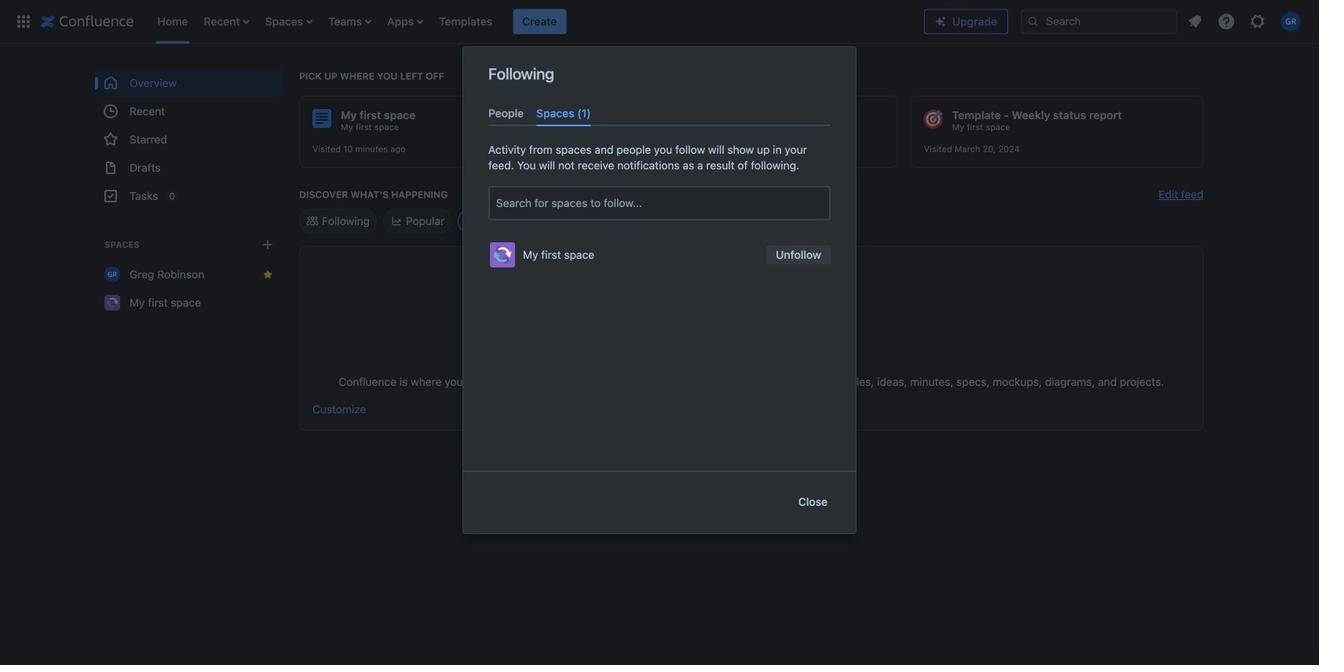 Task type: describe. For each thing, give the bounding box(es) containing it.
create a space image
[[258, 236, 277, 254]]

list item inside global element
[[513, 9, 566, 34]]

unstar this space image
[[261, 269, 274, 281]]

premium image
[[934, 15, 947, 28]]

0 horizontal spatial list item
[[199, 0, 254, 44]]



Task type: vqa. For each thing, say whether or not it's contained in the screenshot.
for inside the Added to a highlighted section of the page or post you are editing or viewing; good for targeted comments on a specific word or phrase.
no



Task type: locate. For each thing, give the bounding box(es) containing it.
Search field
[[1021, 9, 1178, 34]]

0 horizontal spatial list
[[150, 0, 924, 44]]

confluence image
[[41, 12, 134, 31], [41, 12, 134, 31]]

:dart: image
[[924, 110, 943, 129]]

:sunflower: image
[[618, 110, 637, 129], [618, 110, 637, 129]]

settings icon image
[[1248, 12, 1267, 31]]

2 horizontal spatial list item
[[513, 9, 566, 34]]

list item
[[199, 0, 254, 44], [324, 0, 376, 44], [513, 9, 566, 34]]

group
[[95, 69, 283, 210]]

dialog
[[463, 47, 856, 534]]

search image
[[1027, 15, 1040, 28]]

None search field
[[1021, 9, 1178, 34]]

list
[[150, 0, 924, 44], [1181, 7, 1310, 36]]

banner
[[0, 0, 1319, 44]]

global element
[[9, 0, 924, 44]]

:dart: image
[[924, 110, 943, 129]]

tab list
[[482, 101, 837, 127]]

1 horizontal spatial list item
[[324, 0, 376, 44]]

1 horizontal spatial list
[[1181, 7, 1310, 36]]

None text field
[[496, 196, 499, 211]]



